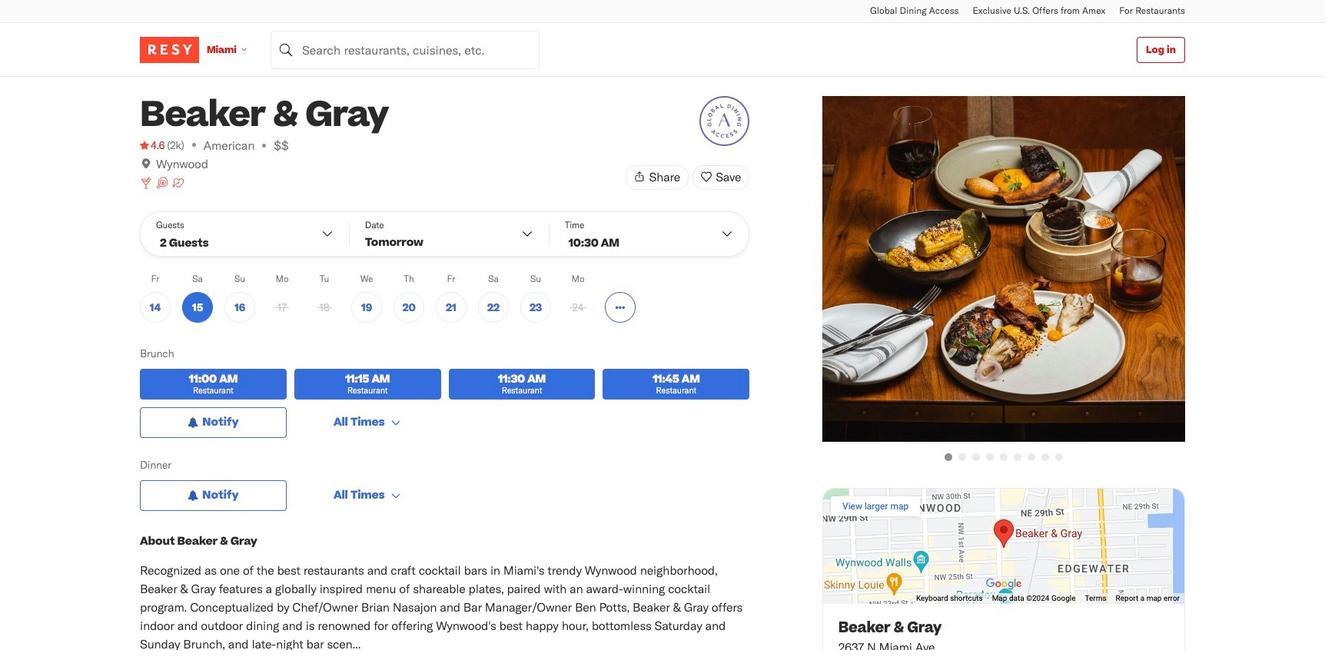Task type: vqa. For each thing, say whether or not it's contained in the screenshot.
SEARCH RESTAURANTS, CUISINES, ETC. text field
yes



Task type: locate. For each thing, give the bounding box(es) containing it.
None field
[[270, 30, 539, 69]]

Search restaurants, cuisines, etc. text field
[[270, 30, 539, 69]]

4.6 out of 5 stars image
[[140, 138, 165, 153]]



